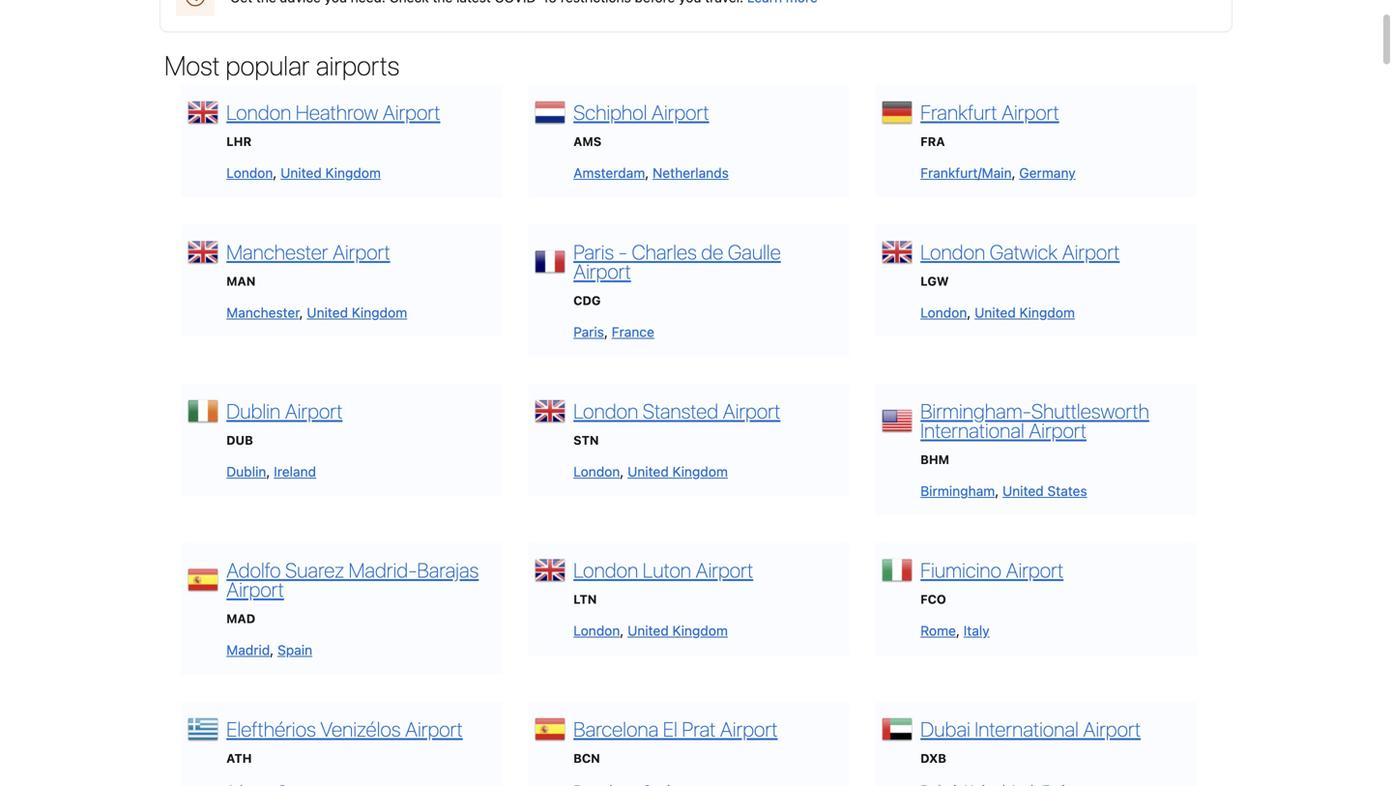 Task type: vqa. For each thing, say whether or not it's contained in the screenshot.
of
no



Task type: describe. For each thing, give the bounding box(es) containing it.
fra
[[921, 134, 945, 148]]

fco
[[921, 592, 947, 607]]

london , united kingdom for luton
[[574, 623, 728, 639]]

rome , italy
[[921, 623, 990, 639]]

, for paris - charles de gaulle airport
[[604, 324, 608, 340]]

london stansted airport
[[574, 399, 781, 423]]

manchester for manchester , united kingdom
[[227, 305, 299, 321]]

london down the 'lhr'
[[227, 165, 273, 181]]

france
[[612, 324, 655, 340]]

london down ltn
[[574, 623, 620, 639]]

london heathrow airport
[[227, 100, 441, 124]]

united kingdom link for stansted
[[628, 464, 728, 480]]

, for london luton airport
[[620, 623, 624, 639]]

adolfo suarez madrid-barajas airport
[[227, 558, 479, 602]]

elefthérios venizélos airport
[[227, 717, 463, 742]]

venizélos
[[320, 717, 401, 742]]

london up stn
[[574, 399, 639, 423]]

united for heathrow
[[281, 165, 322, 181]]

de
[[702, 240, 724, 264]]

dubai international airport link
[[921, 717, 1141, 742]]

airport inside 'birmingham-shuttlesworth international airport'
[[1029, 418, 1087, 442]]

amsterdam , netherlands
[[574, 165, 729, 181]]

london gatwick airport link
[[921, 240, 1120, 264]]

dubai international airport
[[921, 717, 1141, 742]]

birmingham , united states
[[921, 483, 1088, 499]]

airports
[[316, 49, 400, 81]]

dublin link
[[227, 464, 266, 480]]

london down lgw
[[921, 305, 968, 321]]

rome
[[921, 623, 957, 639]]

madrid , spain
[[227, 642, 313, 658]]

luton
[[643, 558, 692, 582]]

frankfurt airport link
[[921, 100, 1060, 124]]

frankfurt/main link
[[921, 165, 1012, 181]]

barcelona el prat airport link
[[574, 717, 778, 742]]

frankfurt/main , germany
[[921, 165, 1076, 181]]

ath
[[227, 752, 252, 766]]

manchester airport
[[227, 240, 390, 264]]

madrid-
[[349, 558, 417, 582]]

adolfo
[[227, 558, 281, 582]]

, for london stansted airport
[[620, 464, 624, 480]]

rome link
[[921, 623, 957, 639]]

bcn
[[574, 752, 600, 766]]

schiphol airport link
[[574, 100, 710, 124]]

united for stansted
[[628, 464, 669, 480]]

bhm
[[921, 453, 950, 467]]

united for luton
[[628, 623, 669, 639]]

, for london gatwick airport
[[968, 305, 971, 321]]

most
[[164, 49, 220, 81]]

stn
[[574, 433, 599, 447]]

most popular airports
[[164, 49, 400, 81]]

london heathrow airport link
[[227, 100, 441, 124]]

paris - charles de gaulle airport
[[574, 240, 781, 283]]

dub
[[227, 433, 253, 447]]

lgw
[[921, 274, 949, 288]]

heathrow
[[296, 100, 378, 124]]

united kingdom link for airport
[[307, 305, 407, 321]]

lhr
[[227, 134, 252, 148]]

united kingdom link for gatwick
[[975, 305, 1075, 321]]

dxb
[[921, 752, 947, 766]]

-
[[619, 240, 628, 264]]

fiumicino airport link
[[921, 558, 1064, 582]]

london link for london heathrow airport
[[227, 165, 273, 181]]

ltn
[[574, 592, 597, 607]]

popular
[[226, 49, 310, 81]]

dubai
[[921, 717, 971, 742]]

manchester airport link
[[227, 240, 390, 264]]

netherlands
[[653, 165, 729, 181]]

dublin airport link
[[227, 399, 343, 423]]

, for adolfo suarez madrid-barajas airport
[[270, 642, 274, 658]]

frankfurt/main
[[921, 165, 1012, 181]]

mad
[[227, 612, 255, 626]]

suarez
[[285, 558, 344, 582]]

dublin airport
[[227, 399, 343, 423]]

germany link
[[1020, 165, 1076, 181]]

ams
[[574, 134, 602, 148]]

united states link
[[1003, 483, 1088, 499]]

frankfurt airport
[[921, 100, 1060, 124]]

london , united kingdom for stansted
[[574, 464, 728, 480]]

london link for london stansted airport
[[574, 464, 620, 480]]

dublin , ireland
[[227, 464, 316, 480]]

germany
[[1020, 165, 1076, 181]]

birmingham link
[[921, 483, 996, 499]]

, for london heathrow airport
[[273, 165, 277, 181]]

adolfo suarez madrid-barajas airport link
[[227, 558, 479, 602]]

birmingham
[[921, 483, 996, 499]]

ireland
[[274, 464, 316, 480]]

barcelona el prat airport
[[574, 717, 778, 742]]

manchester , united kingdom
[[227, 305, 407, 321]]

madrid link
[[227, 642, 270, 658]]

gatwick
[[990, 240, 1058, 264]]

united for shuttlesworth
[[1003, 483, 1044, 499]]

paris for paris - charles de gaulle airport
[[574, 240, 614, 264]]

dublin for dublin airport
[[227, 399, 281, 423]]

airport inside paris - charles de gaulle airport
[[574, 259, 631, 283]]

italy
[[964, 623, 990, 639]]

london luton airport
[[574, 558, 754, 582]]

kingdom for heathrow
[[326, 165, 381, 181]]



Task type: locate. For each thing, give the bounding box(es) containing it.
, for fiumicino airport
[[957, 623, 960, 639]]

el
[[663, 717, 678, 742]]

,
[[273, 165, 277, 181], [645, 165, 649, 181], [1012, 165, 1016, 181], [299, 305, 303, 321], [968, 305, 971, 321], [604, 324, 608, 340], [266, 464, 270, 480], [620, 464, 624, 480], [996, 483, 999, 499], [620, 623, 624, 639], [957, 623, 960, 639], [270, 642, 274, 658]]

birmingham-
[[921, 399, 1032, 423]]

manchester up man
[[227, 240, 328, 264]]

amsterdam
[[574, 165, 645, 181]]

london up lgw
[[921, 240, 986, 264]]

international
[[921, 418, 1025, 442], [975, 717, 1079, 742]]

italy link
[[964, 623, 990, 639]]

united kingdom link down gatwick
[[975, 305, 1075, 321]]

london link down lgw
[[921, 305, 968, 321]]

barcelona
[[574, 717, 659, 742]]

paris down cdg
[[574, 324, 604, 340]]

london up the 'lhr'
[[227, 100, 291, 124]]

, down manchester airport
[[299, 305, 303, 321]]

dublin down dub on the bottom
[[227, 464, 266, 480]]

international up bhm
[[921, 418, 1025, 442]]

kingdom down stansted
[[673, 464, 728, 480]]

1 vertical spatial dublin
[[227, 464, 266, 480]]

london , united kingdom down london stansted airport link
[[574, 464, 728, 480]]

madrid
[[227, 642, 270, 658]]

, left united states link
[[996, 483, 999, 499]]

london link for london luton airport
[[574, 623, 620, 639]]

france link
[[612, 324, 655, 340]]

, left germany link
[[1012, 165, 1016, 181]]

united left states
[[1003, 483, 1044, 499]]

, left netherlands "link"
[[645, 165, 649, 181]]

schiphol airport
[[574, 100, 710, 124]]

, for birmingham-shuttlesworth international airport
[[996, 483, 999, 499]]

united kingdom link down london heathrow airport
[[281, 165, 381, 181]]

kingdom down the luton
[[673, 623, 728, 639]]

, left spain
[[270, 642, 274, 658]]

london
[[227, 100, 291, 124], [227, 165, 273, 181], [921, 240, 986, 264], [921, 305, 968, 321], [574, 399, 639, 423], [574, 464, 620, 480], [574, 558, 639, 582], [574, 623, 620, 639]]

schiphol
[[574, 100, 647, 124]]

, down london gatwick airport
[[968, 305, 971, 321]]

united down london gatwick airport link
[[975, 305, 1016, 321]]

paris , france
[[574, 324, 655, 340]]

, for manchester airport
[[299, 305, 303, 321]]

frankfurt
[[921, 100, 998, 124]]

, down london luton airport link
[[620, 623, 624, 639]]

united kingdom link for luton
[[628, 623, 728, 639]]

united for airport
[[307, 305, 348, 321]]

charles
[[632, 240, 697, 264]]

united kingdom link down the luton
[[628, 623, 728, 639]]

united down london heathrow airport
[[281, 165, 322, 181]]

united kingdom link
[[281, 165, 381, 181], [307, 305, 407, 321], [975, 305, 1075, 321], [628, 464, 728, 480], [628, 623, 728, 639]]

1 dublin from the top
[[227, 399, 281, 423]]

london gatwick airport
[[921, 240, 1120, 264]]

fiumicino
[[921, 558, 1002, 582]]

london link down ltn
[[574, 623, 620, 639]]

amsterdam link
[[574, 165, 645, 181]]

elefthérios venizélos airport link
[[227, 717, 463, 742]]

, for frankfurt airport
[[1012, 165, 1016, 181]]

kingdom down manchester airport link at the left top
[[352, 305, 407, 321]]

shuttlesworth
[[1032, 399, 1150, 423]]

, down london heathrow airport
[[273, 165, 277, 181]]

paris inside paris - charles de gaulle airport
[[574, 240, 614, 264]]

1 vertical spatial paris
[[574, 324, 604, 340]]

, left france link
[[604, 324, 608, 340]]

barajas
[[417, 558, 479, 582]]

paris for paris , france
[[574, 324, 604, 340]]

kingdom for luton
[[673, 623, 728, 639]]

, for dublin airport
[[266, 464, 270, 480]]

manchester
[[227, 240, 328, 264], [227, 305, 299, 321]]

spain
[[278, 642, 313, 658]]

, left italy link
[[957, 623, 960, 639]]

birmingham-shuttlesworth international airport
[[921, 399, 1150, 442]]

cdg
[[574, 293, 601, 307]]

manchester for manchester airport
[[227, 240, 328, 264]]

, down london stansted airport
[[620, 464, 624, 480]]

london link down stn
[[574, 464, 620, 480]]

airport inside adolfo suarez madrid-barajas airport
[[227, 577, 284, 602]]

dublin up dub on the bottom
[[227, 399, 281, 423]]

london link for london gatwick airport
[[921, 305, 968, 321]]

kingdom down heathrow
[[326, 165, 381, 181]]

london , united kingdom
[[227, 165, 381, 181], [921, 305, 1075, 321], [574, 464, 728, 480], [574, 623, 728, 639]]

london , united kingdom down london gatwick airport link
[[921, 305, 1075, 321]]

1 vertical spatial international
[[975, 717, 1079, 742]]

, left ireland link on the bottom left
[[266, 464, 270, 480]]

2 manchester from the top
[[227, 305, 299, 321]]

0 vertical spatial dublin
[[227, 399, 281, 423]]

stansted
[[643, 399, 719, 423]]

1 manchester from the top
[[227, 240, 328, 264]]

paris left -
[[574, 240, 614, 264]]

kingdom for stansted
[[673, 464, 728, 480]]

manchester link
[[227, 305, 299, 321]]

kingdom down gatwick
[[1020, 305, 1075, 321]]

gaulle
[[728, 240, 781, 264]]

london , united kingdom for gatwick
[[921, 305, 1075, 321]]

2 paris from the top
[[574, 324, 604, 340]]

united kingdom link down manchester airport
[[307, 305, 407, 321]]

kingdom for airport
[[352, 305, 407, 321]]

united down manchester airport
[[307, 305, 348, 321]]

man
[[227, 274, 256, 288]]

airport
[[383, 100, 441, 124], [652, 100, 710, 124], [1002, 100, 1060, 124], [333, 240, 390, 264], [1063, 240, 1120, 264], [574, 259, 631, 283], [285, 399, 343, 423], [723, 399, 781, 423], [1029, 418, 1087, 442], [696, 558, 754, 582], [1006, 558, 1064, 582], [227, 577, 284, 602], [405, 717, 463, 742], [720, 717, 778, 742], [1084, 717, 1141, 742]]

london up ltn
[[574, 558, 639, 582]]

london luton airport link
[[574, 558, 754, 582]]

fiumicino airport
[[921, 558, 1064, 582]]

birmingham-shuttlesworth international airport link
[[921, 399, 1150, 442]]

dublin for dublin , ireland
[[227, 464, 266, 480]]

united down london luton airport link
[[628, 623, 669, 639]]

ireland link
[[274, 464, 316, 480]]

paris - charles de gaulle airport link
[[574, 240, 781, 283]]

united for gatwick
[[975, 305, 1016, 321]]

elefthérios
[[227, 717, 316, 742]]

kingdom
[[326, 165, 381, 181], [352, 305, 407, 321], [1020, 305, 1075, 321], [673, 464, 728, 480], [673, 623, 728, 639]]

0 vertical spatial paris
[[574, 240, 614, 264]]

international right 'dubai'
[[975, 717, 1079, 742]]

kingdom for gatwick
[[1020, 305, 1075, 321]]

1 vertical spatial manchester
[[227, 305, 299, 321]]

netherlands link
[[653, 165, 729, 181]]

london stansted airport link
[[574, 399, 781, 423]]

united kingdom link for heathrow
[[281, 165, 381, 181]]

spain link
[[278, 642, 313, 658]]

0 vertical spatial manchester
[[227, 240, 328, 264]]

united
[[281, 165, 322, 181], [307, 305, 348, 321], [975, 305, 1016, 321], [628, 464, 669, 480], [1003, 483, 1044, 499], [628, 623, 669, 639]]

london , united kingdom down london heathrow airport
[[227, 165, 381, 181]]

1 paris from the top
[[574, 240, 614, 264]]

international inside 'birmingham-shuttlesworth international airport'
[[921, 418, 1025, 442]]

prat
[[682, 717, 716, 742]]

0 vertical spatial international
[[921, 418, 1025, 442]]

manchester down man
[[227, 305, 299, 321]]

london , united kingdom down london luton airport link
[[574, 623, 728, 639]]

united down london stansted airport link
[[628, 464, 669, 480]]

paris link
[[574, 324, 604, 340]]

united kingdom link down london stansted airport
[[628, 464, 728, 480]]

, for schiphol airport
[[645, 165, 649, 181]]

states
[[1048, 483, 1088, 499]]

london link down the 'lhr'
[[227, 165, 273, 181]]

2 dublin from the top
[[227, 464, 266, 480]]

london down stn
[[574, 464, 620, 480]]

london , united kingdom for heathrow
[[227, 165, 381, 181]]



